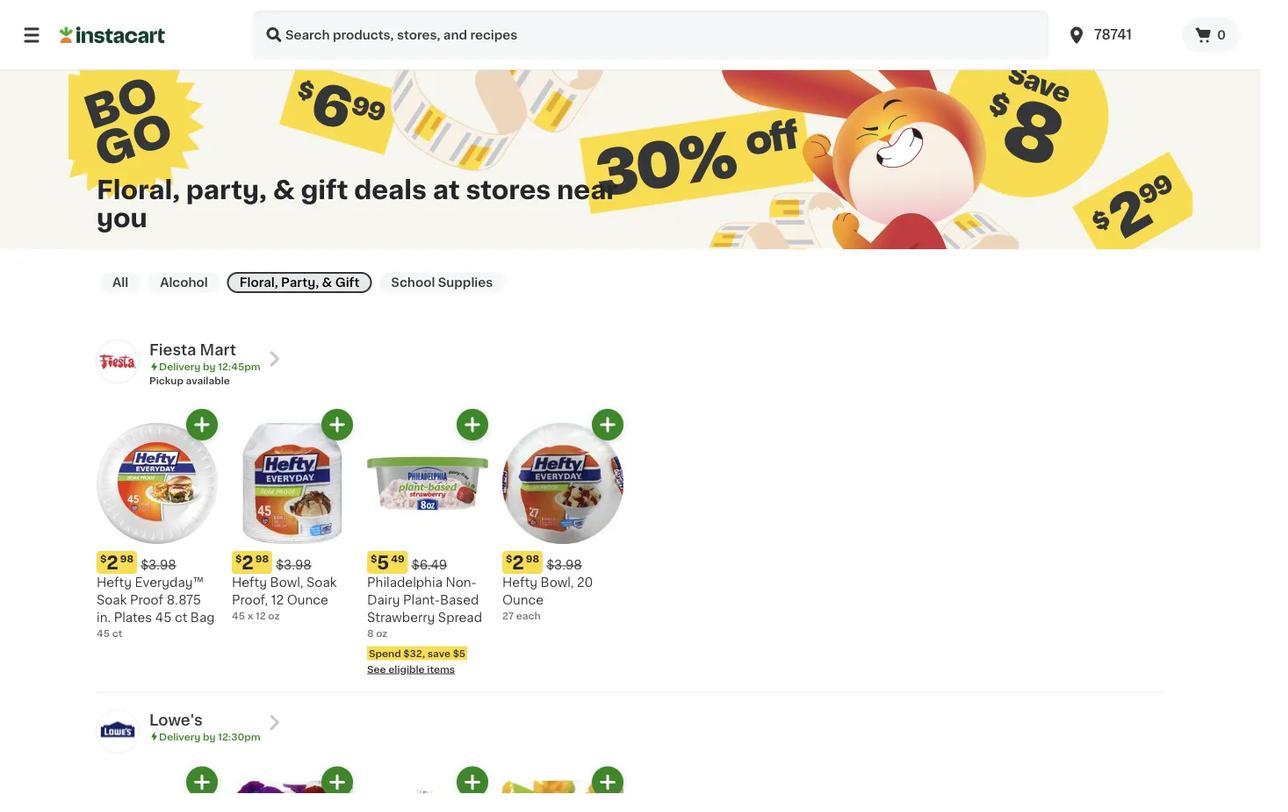 Task type: vqa. For each thing, say whether or not it's contained in the screenshot.
left the 98
yes



Task type: describe. For each thing, give the bounding box(es) containing it.
deals
[[354, 177, 427, 203]]

ounce inside hefty bowl, 20 ounce 27 each
[[502, 595, 544, 607]]

oz inside philadelphia non- dairy plant-based strawberry spread 8 oz
[[376, 629, 388, 639]]

Search field
[[253, 11, 1049, 60]]

lowe's
[[149, 713, 203, 728]]

0
[[1217, 29, 1226, 41]]

12:45pm
[[218, 362, 261, 372]]

1 horizontal spatial 12
[[271, 595, 284, 607]]

soak for in.
[[97, 595, 127, 607]]

2 for 2
[[512, 554, 524, 572]]

78741 button
[[1066, 11, 1172, 60]]

mart
[[200, 343, 236, 358]]

product group containing 5
[[367, 409, 488, 677]]

$ for 2
[[506, 555, 512, 564]]

see
[[367, 665, 386, 675]]

gift
[[301, 177, 348, 203]]

fiesta
[[149, 343, 196, 358]]

floral, party, & gift deals at stores near you
[[97, 177, 617, 231]]

in.
[[97, 612, 111, 625]]

school
[[391, 277, 435, 289]]

floral, party, & gift
[[240, 277, 360, 289]]

$3.98 for everyday™
[[141, 560, 176, 572]]

$5.49 original price: $6.49 element
[[367, 552, 488, 574]]

x
[[247, 612, 253, 621]]

based
[[440, 595, 479, 607]]

strawberry
[[367, 612, 435, 625]]

you
[[97, 206, 147, 231]]

0 horizontal spatial 12
[[256, 612, 266, 621]]

floral, for floral, party, & gift
[[240, 277, 278, 289]]

near
[[557, 177, 617, 203]]

available
[[186, 376, 230, 386]]

pickup available
[[149, 376, 230, 386]]

party,
[[186, 177, 267, 203]]

bag
[[190, 612, 215, 625]]

proof
[[130, 595, 163, 607]]

98 for hefty everyday™ soak proof 8.875 in. plates 45 ct bag
[[120, 555, 134, 564]]

at
[[433, 177, 460, 203]]

non-
[[446, 577, 477, 589]]

49
[[391, 555, 405, 564]]

$ 5 49
[[371, 554, 405, 572]]

27
[[502, 612, 514, 621]]

1 horizontal spatial 45
[[155, 612, 172, 625]]

philadelphia
[[367, 577, 443, 589]]

0 horizontal spatial 45
[[97, 629, 110, 639]]

bowl, inside $ 2 98 $3.98 hefty bowl, soak proof, 12 ounce 45 x 12 oz
[[270, 577, 303, 589]]

by for 12:45pm
[[203, 362, 216, 372]]

item carousel region
[[72, 409, 1165, 686]]

$32,
[[403, 649, 425, 659]]

3 $2.98 original price: $3.98 element from the left
[[502, 552, 624, 574]]

proof,
[[232, 595, 268, 607]]

delivery for delivery by 12:30pm
[[159, 733, 200, 742]]

78741
[[1094, 29, 1132, 41]]

spend $32, save $5 see eligible items
[[367, 649, 466, 675]]

plates
[[114, 612, 152, 625]]

stores
[[466, 177, 551, 203]]

8
[[367, 629, 374, 639]]

alcohol
[[160, 277, 208, 289]]

each
[[516, 612, 541, 621]]

3 $3.98 from the left
[[546, 560, 582, 572]]

philadelphia non- dairy plant-based strawberry spread 8 oz
[[367, 577, 482, 639]]

2 for hefty everyday™ soak proof 8.875 in. plates 45 ct bag
[[107, 554, 118, 572]]

& for gift
[[322, 277, 332, 289]]

1 horizontal spatial ct
[[175, 612, 187, 625]]

spread
[[438, 612, 482, 625]]

5
[[377, 554, 389, 572]]

0 button
[[1182, 18, 1240, 53]]

lowe's image
[[97, 711, 139, 753]]

$ for 5
[[371, 555, 377, 564]]

hefty inside hefty bowl, 20 ounce 27 each
[[502, 577, 538, 589]]

hefty for hefty bowl, soak proof, 12 ounce
[[232, 577, 267, 589]]

20
[[577, 577, 593, 589]]

pickup
[[149, 376, 184, 386]]

by for 12:30pm
[[203, 733, 216, 742]]



Task type: locate. For each thing, give the bounding box(es) containing it.
1 vertical spatial soak
[[97, 595, 127, 607]]

2 horizontal spatial hefty
[[502, 577, 538, 589]]

ounce right proof,
[[287, 595, 328, 607]]

1 bowl, from the left
[[270, 577, 303, 589]]

soak inside $ 2 98 $3.98 hefty bowl, soak proof, 12 ounce 45 x 12 oz
[[307, 577, 337, 589]]

0 horizontal spatial soak
[[97, 595, 127, 607]]

plant-
[[403, 595, 440, 607]]

8.875
[[167, 595, 201, 607]]

1 horizontal spatial bowl,
[[541, 577, 574, 589]]

0 vertical spatial by
[[203, 362, 216, 372]]

98 inside $ 2 98 $3.98 hefty everyday™ soak proof 8.875 in. plates 45 ct bag 45 ct
[[120, 555, 134, 564]]

1 vertical spatial by
[[203, 733, 216, 742]]

1 horizontal spatial oz
[[376, 629, 388, 639]]

$ up hefty bowl, 20 ounce 27 each
[[506, 555, 512, 564]]

1 horizontal spatial 98
[[255, 555, 269, 564]]

$ up proof,
[[235, 555, 242, 564]]

bowl,
[[270, 577, 303, 589], [541, 577, 574, 589]]

1 hefty from the left
[[97, 577, 132, 589]]

0 vertical spatial oz
[[268, 612, 280, 621]]

all
[[112, 277, 128, 289]]

0 horizontal spatial hefty
[[97, 577, 132, 589]]

1 vertical spatial floral,
[[240, 277, 278, 289]]

add image
[[326, 414, 348, 436], [597, 414, 619, 436], [191, 772, 213, 794], [462, 772, 484, 794]]

&
[[273, 177, 295, 203], [322, 277, 332, 289]]

add image inside product group
[[462, 414, 484, 436]]

$ left 49
[[371, 555, 377, 564]]

98 up proof
[[120, 555, 134, 564]]

hefty
[[97, 577, 132, 589], [232, 577, 267, 589], [502, 577, 538, 589]]

hefty for hefty everyday™ soak proof 8.875 in. plates 45 ct bag
[[97, 577, 132, 589]]

delivery
[[159, 362, 200, 372], [159, 733, 200, 742]]

1 vertical spatial &
[[322, 277, 332, 289]]

$2.98 original price: $3.98 element for 8.875
[[97, 552, 218, 574]]

98 up proof,
[[255, 555, 269, 564]]

98 up hefty bowl, 20 ounce 27 each
[[526, 555, 539, 564]]

$3.98 inside $ 2 98 $3.98 hefty everyday™ soak proof 8.875 in. plates 45 ct bag 45 ct
[[141, 560, 176, 572]]

floral, for floral, party, & gift deals at stores near you
[[97, 177, 180, 203]]

fiesta mart image
[[97, 341, 139, 383]]

ct
[[175, 612, 187, 625], [112, 629, 122, 639]]

45 down proof
[[155, 612, 172, 625]]

0 vertical spatial &
[[273, 177, 295, 203]]

delivery by 12:45pm
[[159, 362, 261, 372]]

& left gift at the left
[[322, 277, 332, 289]]

bowl, inside hefty bowl, 20 ounce 27 each
[[541, 577, 574, 589]]

45 inside $ 2 98 $3.98 hefty bowl, soak proof, 12 ounce 45 x 12 oz
[[232, 612, 245, 621]]

$2.98 original price: $3.98 element up 20
[[502, 552, 624, 574]]

soak for ounce
[[307, 577, 337, 589]]

fiesta mart
[[149, 343, 236, 358]]

hefty up in.
[[97, 577, 132, 589]]

oz right x in the bottom left of the page
[[268, 612, 280, 621]]

1 98 from the left
[[120, 555, 134, 564]]

oz inside $ 2 98 $3.98 hefty bowl, soak proof, 12 ounce 45 x 12 oz
[[268, 612, 280, 621]]

45 down in.
[[97, 629, 110, 639]]

0 horizontal spatial 2
[[107, 554, 118, 572]]

floral, inside floral, party, & gift deals at stores near you
[[97, 177, 180, 203]]

floral, party, & gift link
[[227, 272, 372, 293]]

ct down 8.875
[[175, 612, 187, 625]]

delivery up pickup available
[[159, 362, 200, 372]]

0 horizontal spatial floral,
[[97, 177, 180, 203]]

ounce inside $ 2 98 $3.98 hefty bowl, soak proof, 12 ounce 45 x 12 oz
[[287, 595, 328, 607]]

hefty inside $ 2 98 $3.98 hefty bowl, soak proof, 12 ounce 45 x 12 oz
[[232, 577, 267, 589]]

1 vertical spatial 12
[[256, 612, 266, 621]]

& inside floral, party, & gift link
[[322, 277, 332, 289]]

2 by from the top
[[203, 733, 216, 742]]

$6.49
[[412, 560, 447, 572]]

0 horizontal spatial $3.98
[[141, 560, 176, 572]]

1 delivery from the top
[[159, 362, 200, 372]]

12:30pm
[[218, 733, 260, 742]]

0 horizontal spatial oz
[[268, 612, 280, 621]]

$5
[[453, 649, 466, 659]]

2 $3.98 from the left
[[276, 560, 312, 572]]

4 $ from the left
[[506, 555, 512, 564]]

$2.98 original price: $3.98 element up proof,
[[232, 552, 353, 574]]

1 $3.98 from the left
[[141, 560, 176, 572]]

0 horizontal spatial ct
[[112, 629, 122, 639]]

$ 2 98
[[506, 554, 539, 572]]

hefty down $ 2 98
[[502, 577, 538, 589]]

$ inside $ 2 98 $3.98 hefty everyday™ soak proof 8.875 in. plates 45 ct bag 45 ct
[[100, 555, 107, 564]]

by up available
[[203, 362, 216, 372]]

delivery down the lowe's
[[159, 733, 200, 742]]

floral, party, & gift deals at stores near you main content
[[0, 0, 1261, 795]]

by left the 12:30pm
[[203, 733, 216, 742]]

0 vertical spatial ct
[[175, 612, 187, 625]]

1 horizontal spatial ounce
[[502, 595, 544, 607]]

2 horizontal spatial $2.98 original price: $3.98 element
[[502, 552, 624, 574]]

$2.98 original price: $3.98 element up the everyday™
[[97, 552, 218, 574]]

soak
[[307, 577, 337, 589], [97, 595, 127, 607]]

1 vertical spatial delivery
[[159, 733, 200, 742]]

hefty inside $ 2 98 $3.98 hefty everyday™ soak proof 8.875 in. plates 45 ct bag 45 ct
[[97, 577, 132, 589]]

$ 2 98 $3.98 hefty bowl, soak proof, 12 ounce 45 x 12 oz
[[232, 554, 337, 621]]

supplies
[[438, 277, 493, 289]]

add image
[[191, 414, 213, 436], [462, 414, 484, 436], [326, 772, 348, 794], [597, 772, 619, 794]]

1 horizontal spatial $3.98
[[276, 560, 312, 572]]

0 horizontal spatial ounce
[[287, 595, 328, 607]]

everyday™
[[135, 577, 204, 589]]

spend
[[369, 649, 401, 659]]

hefty up proof,
[[232, 577, 267, 589]]

all link
[[100, 272, 141, 293]]

1 2 from the left
[[107, 554, 118, 572]]

0 vertical spatial delivery
[[159, 362, 200, 372]]

98
[[120, 555, 134, 564], [255, 555, 269, 564], [526, 555, 539, 564]]

45 left x in the bottom left of the page
[[232, 612, 245, 621]]

45
[[232, 612, 245, 621], [155, 612, 172, 625], [97, 629, 110, 639]]

3 98 from the left
[[526, 555, 539, 564]]

& for gift
[[273, 177, 295, 203]]

2 up in.
[[107, 554, 118, 572]]

school supplies link
[[379, 272, 505, 293]]

98 inside $ 2 98 $3.98 hefty bowl, soak proof, 12 ounce 45 x 12 oz
[[255, 555, 269, 564]]

0 vertical spatial floral,
[[97, 177, 180, 203]]

floral,
[[97, 177, 180, 203], [240, 277, 278, 289]]

$ inside $ 2 98 $3.98 hefty bowl, soak proof, 12 ounce 45 x 12 oz
[[235, 555, 242, 564]]

2 horizontal spatial 2
[[512, 554, 524, 572]]

98 inside $ 2 98
[[526, 555, 539, 564]]

party,
[[281, 277, 319, 289]]

$2.98 original price: $3.98 element
[[97, 552, 218, 574], [232, 552, 353, 574], [502, 552, 624, 574]]

soak inside $ 2 98 $3.98 hefty everyday™ soak proof 8.875 in. plates 45 ct bag 45 ct
[[97, 595, 127, 607]]

1 horizontal spatial 2
[[242, 554, 254, 572]]

1 vertical spatial oz
[[376, 629, 388, 639]]

$3.98
[[141, 560, 176, 572], [276, 560, 312, 572], [546, 560, 582, 572]]

$ for hefty everyday™ soak proof 8.875 in. plates 45 ct bag
[[100, 555, 107, 564]]

12 right x in the bottom left of the page
[[256, 612, 266, 621]]

2 ounce from the left
[[502, 595, 544, 607]]

12
[[271, 595, 284, 607], [256, 612, 266, 621]]

2 horizontal spatial 98
[[526, 555, 539, 564]]

$3.98 inside $ 2 98 $3.98 hefty bowl, soak proof, 12 ounce 45 x 12 oz
[[276, 560, 312, 572]]

2 bowl, from the left
[[541, 577, 574, 589]]

$ up in.
[[100, 555, 107, 564]]

floral, up you
[[97, 177, 180, 203]]

2 inside $ 2 98 $3.98 hefty bowl, soak proof, 12 ounce 45 x 12 oz
[[242, 554, 254, 572]]

1 horizontal spatial floral,
[[240, 277, 278, 289]]

1 horizontal spatial $2.98 original price: $3.98 element
[[232, 552, 353, 574]]

1 horizontal spatial soak
[[307, 577, 337, 589]]

98 for hefty bowl, soak proof, 12 ounce
[[255, 555, 269, 564]]

$ 2 98 $3.98 hefty everyday™ soak proof 8.875 in. plates 45 ct bag 45 ct
[[97, 554, 215, 639]]

98 for 2
[[526, 555, 539, 564]]

delivery for delivery by 12:45pm
[[159, 362, 200, 372]]

2 98 from the left
[[255, 555, 269, 564]]

dairy
[[367, 595, 400, 607]]

0 vertical spatial 12
[[271, 595, 284, 607]]

2 up proof,
[[242, 554, 254, 572]]

3 hefty from the left
[[502, 577, 538, 589]]

$
[[100, 555, 107, 564], [235, 555, 242, 564], [371, 555, 377, 564], [506, 555, 512, 564]]

2 horizontal spatial $3.98
[[546, 560, 582, 572]]

1 horizontal spatial hefty
[[232, 577, 267, 589]]

1 $ from the left
[[100, 555, 107, 564]]

2
[[107, 554, 118, 572], [242, 554, 254, 572], [512, 554, 524, 572]]

12 right proof,
[[271, 595, 284, 607]]

2 $ from the left
[[235, 555, 242, 564]]

0 horizontal spatial &
[[273, 177, 295, 203]]

ct down plates
[[112, 629, 122, 639]]

$ for hefty bowl, soak proof, 12 ounce
[[235, 555, 242, 564]]

floral, left 'party,'
[[240, 277, 278, 289]]

by
[[203, 362, 216, 372], [203, 733, 216, 742]]

0 horizontal spatial 98
[[120, 555, 134, 564]]

$2.98 original price: $3.98 element for 12
[[232, 552, 353, 574]]

instacart logo image
[[60, 25, 165, 46]]

2 up hefty bowl, 20 ounce 27 each
[[512, 554, 524, 572]]

& inside floral, party, & gift deals at stores near you
[[273, 177, 295, 203]]

eligible
[[388, 665, 425, 675]]

gift
[[335, 277, 360, 289]]

3 $ from the left
[[371, 555, 377, 564]]

2 delivery from the top
[[159, 733, 200, 742]]

1 horizontal spatial &
[[322, 277, 332, 289]]

2 hefty from the left
[[232, 577, 267, 589]]

1 vertical spatial ct
[[112, 629, 122, 639]]

0 horizontal spatial bowl,
[[270, 577, 303, 589]]

2 $2.98 original price: $3.98 element from the left
[[232, 552, 353, 574]]

1 by from the top
[[203, 362, 216, 372]]

2 inside $ 2 98 $3.98 hefty everyday™ soak proof 8.875 in. plates 45 ct bag 45 ct
[[107, 554, 118, 572]]

ounce up the each at left bottom
[[502, 595, 544, 607]]

1 ounce from the left
[[287, 595, 328, 607]]

None search field
[[253, 11, 1049, 60]]

$3.98 for bowl,
[[276, 560, 312, 572]]

hefty bowl, 20 ounce 27 each
[[502, 577, 593, 621]]

3 2 from the left
[[512, 554, 524, 572]]

2 horizontal spatial 45
[[232, 612, 245, 621]]

$ inside $ 5 49
[[371, 555, 377, 564]]

oz
[[268, 612, 280, 621], [376, 629, 388, 639]]

save
[[428, 649, 451, 659]]

0 vertical spatial soak
[[307, 577, 337, 589]]

alcohol link
[[148, 272, 220, 293]]

$ inside $ 2 98
[[506, 555, 512, 564]]

2 2 from the left
[[242, 554, 254, 572]]

delivery by 12:30pm
[[159, 733, 260, 742]]

product group
[[97, 409, 218, 641], [232, 409, 353, 624], [367, 409, 488, 677], [502, 409, 624, 624], [97, 767, 218, 795], [232, 767, 353, 795], [367, 767, 488, 795], [502, 767, 624, 795]]

items
[[427, 665, 455, 675]]

78741 button
[[1056, 11, 1182, 60]]

1 $2.98 original price: $3.98 element from the left
[[97, 552, 218, 574]]

& left gift
[[273, 177, 295, 203]]

school supplies
[[391, 277, 493, 289]]

oz right 8 on the left of the page
[[376, 629, 388, 639]]

0 horizontal spatial $2.98 original price: $3.98 element
[[97, 552, 218, 574]]

2 for hefty bowl, soak proof, 12 ounce
[[242, 554, 254, 572]]

ounce
[[287, 595, 328, 607], [502, 595, 544, 607]]



